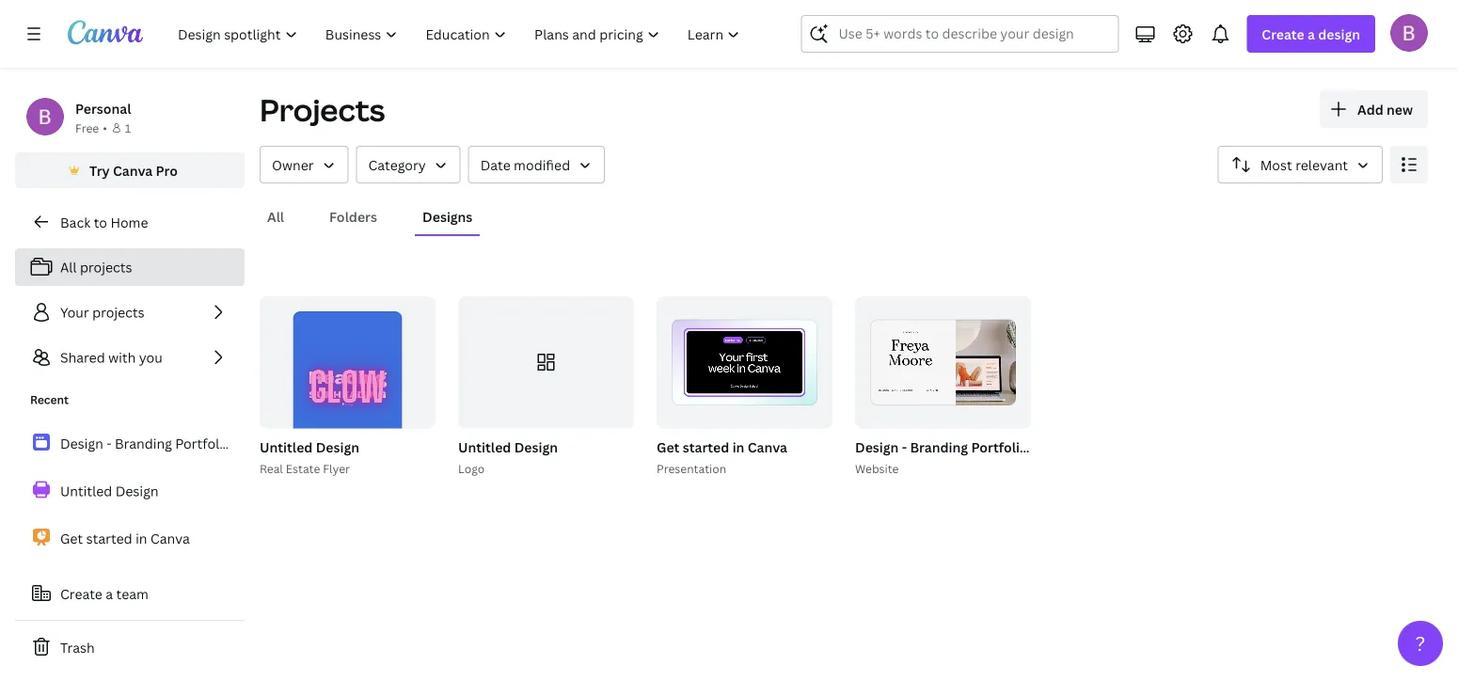 Task type: describe. For each thing, give the bounding box(es) containing it.
modified
[[514, 156, 570, 174]]

designs
[[423, 207, 473, 225]]

create for create a team
[[60, 585, 102, 603]]

flyer
[[323, 461, 350, 476]]

all for all projects
[[60, 258, 77, 276]]

•
[[103, 120, 107, 135]]

?
[[1416, 630, 1426, 657]]

pro
[[156, 161, 178, 179]]

estate
[[286, 461, 320, 476]]

all projects
[[60, 258, 132, 276]]

in inside design - branding portfolio website in white  grey  black  light classic minimal style website
[[1086, 438, 1098, 456]]

create a team
[[60, 585, 149, 603]]

shared with you link
[[15, 339, 245, 376]]

free
[[75, 120, 99, 135]]

your projects
[[60, 303, 145, 321]]

most
[[1260, 156, 1293, 174]]

Owner button
[[260, 146, 349, 183]]

projects for all projects
[[80, 258, 132, 276]]

get for get started in canva presentation
[[657, 438, 680, 456]]

untitled design link
[[15, 471, 245, 511]]

a for design
[[1308, 25, 1315, 43]]

Date modified button
[[468, 146, 605, 183]]

home
[[110, 213, 148, 231]]

-
[[902, 438, 907, 456]]

started for get started in canva
[[86, 529, 132, 547]]

folders
[[329, 207, 377, 225]]

shared with you
[[60, 349, 163, 366]]

top level navigation element
[[166, 15, 756, 53]]

? button
[[1398, 621, 1443, 666]]

untitled design button for untitled design real estate flyer
[[260, 436, 359, 459]]

all button
[[260, 199, 292, 234]]

most relevant
[[1260, 156, 1348, 174]]

to
[[94, 213, 107, 231]]

presentation
[[657, 461, 726, 476]]

design for untitled design logo
[[514, 438, 558, 456]]

back to home link
[[15, 203, 245, 241]]

light
[[1223, 438, 1255, 456]]

get started in canva
[[60, 529, 190, 547]]

all for all
[[267, 207, 284, 225]]

projects for your projects
[[92, 303, 145, 321]]

Category button
[[356, 146, 461, 183]]

your projects link
[[15, 294, 245, 331]]

trash
[[60, 638, 95, 656]]

Sort by button
[[1218, 146, 1383, 183]]

bob builder image
[[1391, 14, 1428, 52]]

team
[[116, 585, 149, 603]]

new
[[1387, 100, 1413, 118]]

free •
[[75, 120, 107, 135]]

add new button
[[1320, 90, 1428, 128]]

1
[[125, 120, 131, 135]]

untitled for untitled design real estate flyer
[[260, 438, 313, 456]]

design for untitled design
[[115, 482, 159, 500]]

recent
[[30, 392, 69, 407]]

in for get started in canva
[[136, 529, 147, 547]]

classic
[[1258, 438, 1303, 456]]

in for get started in canva presentation
[[733, 438, 745, 456]]

minimal
[[1306, 438, 1358, 456]]



Task type: locate. For each thing, give the bounding box(es) containing it.
1 vertical spatial get
[[60, 529, 83, 547]]

1 vertical spatial all
[[60, 258, 77, 276]]

1 horizontal spatial all
[[267, 207, 284, 225]]

create inside create a design dropdown button
[[1262, 25, 1305, 43]]

date modified
[[480, 156, 570, 174]]

untitled design button up logo
[[458, 436, 558, 459]]

get started in canva button
[[657, 436, 787, 459]]

0 vertical spatial get
[[657, 438, 680, 456]]

a left team
[[106, 585, 113, 603]]

untitled up "real"
[[260, 438, 313, 456]]

a inside button
[[106, 585, 113, 603]]

design
[[316, 438, 359, 456], [514, 438, 558, 456], [855, 438, 899, 456], [115, 482, 159, 500]]

create for create a design
[[1262, 25, 1305, 43]]

portfolio
[[971, 438, 1028, 456]]

a for team
[[106, 585, 113, 603]]

untitled inside untitled design real estate flyer
[[260, 438, 313, 456]]

1 horizontal spatial untitled design button
[[458, 436, 558, 459]]

1 vertical spatial projects
[[92, 303, 145, 321]]

0 vertical spatial all
[[267, 207, 284, 225]]

0 vertical spatial create
[[1262, 25, 1305, 43]]

folders button
[[322, 199, 385, 234]]

create a design
[[1262, 25, 1360, 43]]

untitled design real estate flyer
[[260, 438, 359, 476]]

0 vertical spatial list
[[15, 248, 245, 376]]

1 horizontal spatial get
[[657, 438, 680, 456]]

get
[[657, 438, 680, 456], [60, 529, 83, 547]]

back to home
[[60, 213, 148, 231]]

logo
[[458, 461, 485, 476]]

2 untitled design button from the left
[[458, 436, 558, 459]]

0 vertical spatial website
[[1031, 438, 1083, 456]]

design inside design - branding portfolio website in white  grey  black  light classic minimal style website
[[855, 438, 899, 456]]

1 vertical spatial started
[[86, 529, 132, 547]]

2 horizontal spatial in
[[1086, 438, 1098, 456]]

real
[[260, 461, 283, 476]]

get started in canva link
[[15, 518, 245, 558]]

try canva pro
[[89, 161, 178, 179]]

trash link
[[15, 628, 245, 666]]

add
[[1358, 100, 1384, 118]]

2 vertical spatial canva
[[150, 529, 190, 547]]

white
[[1101, 438, 1139, 456]]

projects right your
[[92, 303, 145, 321]]

owner
[[272, 156, 314, 174]]

a
[[1308, 25, 1315, 43], [106, 585, 113, 603]]

with
[[108, 349, 136, 366]]

get down untitled design
[[60, 529, 83, 547]]

projects
[[80, 258, 132, 276], [92, 303, 145, 321]]

all inside button
[[267, 207, 284, 225]]

designs button
[[415, 199, 480, 234]]

1 vertical spatial website
[[855, 461, 899, 476]]

1 list from the top
[[15, 248, 245, 376]]

shared
[[60, 349, 105, 366]]

a inside dropdown button
[[1308, 25, 1315, 43]]

add new
[[1358, 100, 1413, 118]]

untitled inside untitled design logo
[[458, 438, 511, 456]]

create a team button
[[15, 575, 245, 613]]

untitled
[[260, 438, 313, 456], [458, 438, 511, 456], [60, 482, 112, 500]]

projects
[[260, 89, 385, 130]]

get up presentation
[[657, 438, 680, 456]]

0 horizontal spatial all
[[60, 258, 77, 276]]

design inside untitled design real estate flyer
[[316, 438, 359, 456]]

website
[[1031, 438, 1083, 456], [855, 461, 899, 476]]

projects inside your projects link
[[92, 303, 145, 321]]

0 horizontal spatial untitled
[[60, 482, 112, 500]]

list containing all projects
[[15, 248, 245, 376]]

canva for get started in canva
[[150, 529, 190, 547]]

1 vertical spatial create
[[60, 585, 102, 603]]

untitled design button
[[260, 436, 359, 459], [458, 436, 558, 459]]

started inside get started in canva presentation
[[683, 438, 729, 456]]

untitled design button up the estate
[[260, 436, 359, 459]]

you
[[139, 349, 163, 366]]

relevant
[[1296, 156, 1348, 174]]

create left team
[[60, 585, 102, 603]]

projects down "back to home"
[[80, 258, 132, 276]]

in inside get started in canva presentation
[[733, 438, 745, 456]]

1 horizontal spatial untitled
[[260, 438, 313, 456]]

create inside create a team button
[[60, 585, 102, 603]]

get for get started in canva
[[60, 529, 83, 547]]

design inside list
[[115, 482, 159, 500]]

1 untitled design button from the left
[[260, 436, 359, 459]]

0 horizontal spatial started
[[86, 529, 132, 547]]

design - branding portfolio website in white  grey  black  light classic minimal style button
[[855, 436, 1394, 459]]

untitled for untitled design
[[60, 482, 112, 500]]

untitled for untitled design logo
[[458, 438, 511, 456]]

1 horizontal spatial a
[[1308, 25, 1315, 43]]

started up presentation
[[683, 438, 729, 456]]

0 horizontal spatial in
[[136, 529, 147, 547]]

branding
[[910, 438, 968, 456]]

0 vertical spatial projects
[[80, 258, 132, 276]]

untitled inside list
[[60, 482, 112, 500]]

0 vertical spatial started
[[683, 438, 729, 456]]

get started in canva presentation
[[657, 438, 787, 476]]

0 horizontal spatial create
[[60, 585, 102, 603]]

personal
[[75, 99, 131, 117]]

1 vertical spatial list
[[15, 423, 245, 558]]

get inside get started in canva presentation
[[657, 438, 680, 456]]

started down untitled design
[[86, 529, 132, 547]]

1 horizontal spatial website
[[1031, 438, 1083, 456]]

0 vertical spatial a
[[1308, 25, 1315, 43]]

0 horizontal spatial untitled design button
[[260, 436, 359, 459]]

design
[[1318, 25, 1360, 43]]

Search search field
[[839, 16, 1081, 52]]

try
[[89, 161, 110, 179]]

canva
[[113, 161, 153, 179], [748, 438, 787, 456], [150, 529, 190, 547]]

untitled design button for untitled design logo
[[458, 436, 558, 459]]

untitled up get started in canva
[[60, 482, 112, 500]]

try canva pro button
[[15, 152, 245, 188]]

in
[[733, 438, 745, 456], [1086, 438, 1098, 456], [136, 529, 147, 547]]

all up your
[[60, 258, 77, 276]]

None search field
[[801, 15, 1119, 53]]

design - branding portfolio website in white  grey  black  light classic minimal style website
[[855, 438, 1394, 476]]

2 list from the top
[[15, 423, 245, 558]]

date
[[480, 156, 511, 174]]

style
[[1361, 438, 1394, 456]]

started inside get started in canva link
[[86, 529, 132, 547]]

grey
[[1145, 438, 1175, 456]]

canva inside get started in canva presentation
[[748, 438, 787, 456]]

started for get started in canva presentation
[[683, 438, 729, 456]]

untitled design
[[60, 482, 159, 500]]

back
[[60, 213, 91, 231]]

1 horizontal spatial create
[[1262, 25, 1305, 43]]

list containing untitled design
[[15, 423, 245, 558]]

design inside untitled design logo
[[514, 438, 558, 456]]

create a design button
[[1247, 15, 1376, 53]]

create
[[1262, 25, 1305, 43], [60, 585, 102, 603]]

2 horizontal spatial untitled
[[458, 438, 511, 456]]

1 vertical spatial a
[[106, 585, 113, 603]]

all projects link
[[15, 248, 245, 286]]

0 horizontal spatial get
[[60, 529, 83, 547]]

design for untitled design real estate flyer
[[316, 438, 359, 456]]

1 vertical spatial canva
[[748, 438, 787, 456]]

projects inside all projects link
[[80, 258, 132, 276]]

all down owner
[[267, 207, 284, 225]]

untitled up logo
[[458, 438, 511, 456]]

list
[[15, 248, 245, 376], [15, 423, 245, 558]]

untitled design logo
[[458, 438, 558, 476]]

1 horizontal spatial in
[[733, 438, 745, 456]]

black
[[1181, 438, 1216, 456]]

canva inside 'button'
[[113, 161, 153, 179]]

canva for get started in canva presentation
[[748, 438, 787, 456]]

1 horizontal spatial started
[[683, 438, 729, 456]]

0 horizontal spatial website
[[855, 461, 899, 476]]

started
[[683, 438, 729, 456], [86, 529, 132, 547]]

0 vertical spatial canva
[[113, 161, 153, 179]]

all
[[267, 207, 284, 225], [60, 258, 77, 276]]

your
[[60, 303, 89, 321]]

category
[[368, 156, 426, 174]]

a left design
[[1308, 25, 1315, 43]]

create left design
[[1262, 25, 1305, 43]]

0 horizontal spatial a
[[106, 585, 113, 603]]



Task type: vqa. For each thing, say whether or not it's contained in the screenshot.
'All' related to All projects
yes



